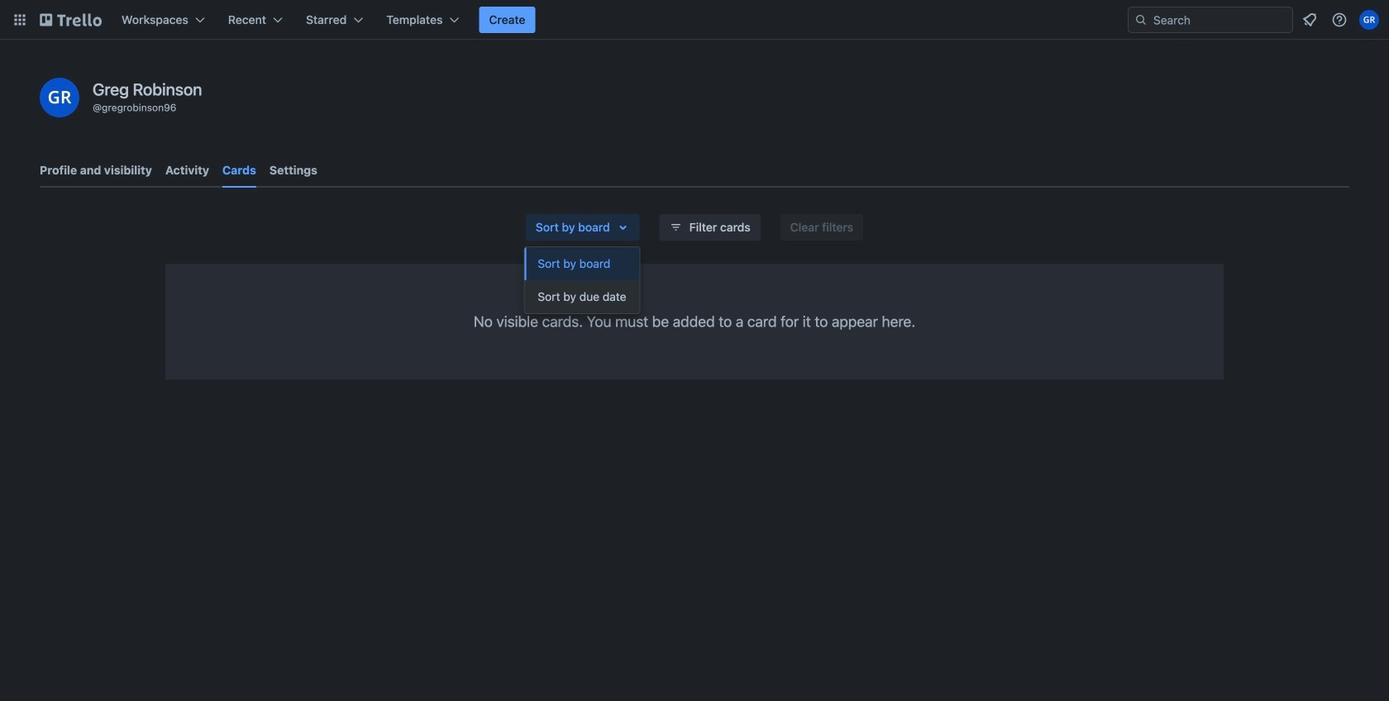 Task type: describe. For each thing, give the bounding box(es) containing it.
primary element
[[0, 0, 1390, 40]]

greg robinson (gregrobinson96) image
[[1360, 10, 1380, 30]]

greg robinson (gregrobinson96) image
[[40, 78, 79, 117]]

open information menu image
[[1332, 12, 1349, 28]]



Task type: vqa. For each thing, say whether or not it's contained in the screenshot.
right and
no



Task type: locate. For each thing, give the bounding box(es) containing it.
menu
[[525, 247, 640, 314]]

back to home image
[[40, 7, 102, 33]]

0 notifications image
[[1301, 10, 1320, 30]]

Search field
[[1148, 8, 1293, 31]]

search image
[[1135, 13, 1148, 26]]



